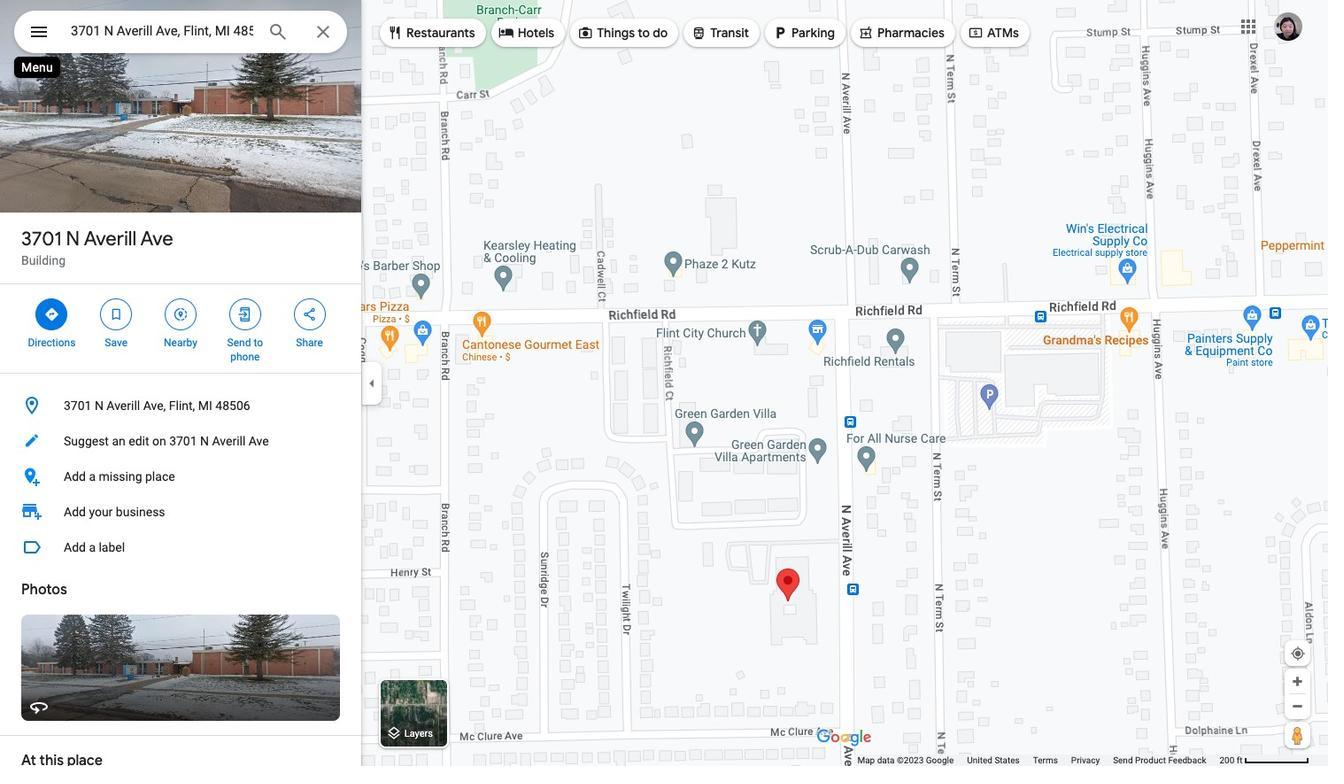 Task type: vqa. For each thing, say whether or not it's contained in the screenshot.
Zoom Out "image"
yes



Task type: locate. For each thing, give the bounding box(es) containing it.
2 vertical spatial add
[[64, 540, 86, 555]]

ave down 48506
[[249, 434, 269, 448]]

united
[[968, 756, 993, 765]]

map
[[858, 756, 875, 765]]

add left your
[[64, 505, 86, 519]]

to left do
[[638, 25, 650, 41]]

0 vertical spatial averill
[[84, 227, 137, 252]]

averill inside button
[[107, 399, 140, 413]]

privacy
[[1072, 756, 1100, 765]]

business
[[116, 505, 165, 519]]

1 vertical spatial averill
[[107, 399, 140, 413]]

2 a from the top
[[89, 540, 96, 555]]

photos
[[21, 581, 67, 599]]


[[773, 23, 789, 43]]

n inside 3701 n averill ave building
[[66, 227, 80, 252]]

0 vertical spatial ave
[[141, 227, 173, 252]]

3701 inside 3701 n averill ave building
[[21, 227, 62, 252]]

1 vertical spatial add
[[64, 505, 86, 519]]

3701 up building
[[21, 227, 62, 252]]

3701 N Averill Ave, Flint, MI 48506 field
[[14, 11, 347, 53]]

your
[[89, 505, 113, 519]]

0 vertical spatial n
[[66, 227, 80, 252]]

building
[[21, 253, 66, 268]]

1 horizontal spatial 3701
[[64, 399, 92, 413]]

send to phone
[[227, 337, 263, 363]]

ave,
[[143, 399, 166, 413]]

an
[[112, 434, 126, 448]]

send product feedback
[[1114, 756, 1207, 765]]

show your location image
[[1291, 646, 1307, 662]]

1 vertical spatial send
[[1114, 756, 1134, 765]]

 transit
[[691, 23, 750, 43]]

send left product
[[1114, 756, 1134, 765]]

1 horizontal spatial ave
[[249, 434, 269, 448]]


[[28, 19, 50, 44]]

add
[[64, 470, 86, 484], [64, 505, 86, 519], [64, 540, 86, 555]]

3701 n averill ave, flint, mi 48506
[[64, 399, 250, 413]]

0 horizontal spatial n
[[66, 227, 80, 252]]

send for send to phone
[[227, 337, 251, 349]]

zoom in image
[[1292, 675, 1305, 688]]

save
[[105, 337, 128, 349]]

2 vertical spatial n
[[200, 434, 209, 448]]

zoom out image
[[1292, 700, 1305, 713]]

1 horizontal spatial send
[[1114, 756, 1134, 765]]

averill
[[84, 227, 137, 252], [107, 399, 140, 413], [212, 434, 246, 448]]

averill up 
[[84, 227, 137, 252]]

show street view coverage image
[[1285, 722, 1311, 749]]

feedback
[[1169, 756, 1207, 765]]

2 add from the top
[[64, 505, 86, 519]]

©2023
[[897, 756, 924, 765]]

directions
[[28, 337, 76, 349]]

1 vertical spatial 3701
[[64, 399, 92, 413]]

add a missing place button
[[0, 459, 361, 494]]

0 vertical spatial to
[[638, 25, 650, 41]]

add your business link
[[0, 494, 361, 530]]

2 vertical spatial 3701
[[169, 434, 197, 448]]

nearby
[[164, 337, 197, 349]]

200 ft
[[1220, 756, 1243, 765]]

3701
[[21, 227, 62, 252], [64, 399, 92, 413], [169, 434, 197, 448]]

1 add from the top
[[64, 470, 86, 484]]

united states button
[[968, 755, 1020, 766]]

n
[[66, 227, 80, 252], [95, 399, 104, 413], [200, 434, 209, 448]]

3701 n averill ave main content
[[0, 0, 361, 766]]

3701 inside button
[[64, 399, 92, 413]]

a
[[89, 470, 96, 484], [89, 540, 96, 555]]

to inside send to phone
[[254, 337, 263, 349]]

hotels
[[518, 25, 555, 41]]

things
[[597, 25, 635, 41]]

footer inside google maps 'element'
[[858, 755, 1220, 766]]

3701 up suggest
[[64, 399, 92, 413]]

1 vertical spatial a
[[89, 540, 96, 555]]

averill left 'ave,'
[[107, 399, 140, 413]]

3701 inside 'button'
[[169, 434, 197, 448]]

n inside button
[[95, 399, 104, 413]]

google maps element
[[0, 0, 1329, 766]]

3 add from the top
[[64, 540, 86, 555]]

add your business
[[64, 505, 165, 519]]

0 horizontal spatial to
[[254, 337, 263, 349]]

add a label button
[[0, 530, 361, 565]]

0 horizontal spatial send
[[227, 337, 251, 349]]

send for send product feedback
[[1114, 756, 1134, 765]]

3701 for ave,
[[64, 399, 92, 413]]

averill for ave
[[84, 227, 137, 252]]

a inside "button"
[[89, 470, 96, 484]]

add left the "label"
[[64, 540, 86, 555]]

a left the missing
[[89, 470, 96, 484]]

add for add a label
[[64, 540, 86, 555]]

n for ave
[[66, 227, 80, 252]]

0 vertical spatial send
[[227, 337, 251, 349]]

1 vertical spatial n
[[95, 399, 104, 413]]

footer containing map data ©2023 google
[[858, 755, 1220, 766]]

0 horizontal spatial 3701
[[21, 227, 62, 252]]

footer
[[858, 755, 1220, 766]]

1 vertical spatial ave
[[249, 434, 269, 448]]

send
[[227, 337, 251, 349], [1114, 756, 1134, 765]]

3701 right on
[[169, 434, 197, 448]]

2 horizontal spatial 3701
[[169, 434, 197, 448]]

send inside send to phone
[[227, 337, 251, 349]]

0 horizontal spatial ave
[[141, 227, 173, 252]]

averill down 48506
[[212, 434, 246, 448]]

ave
[[141, 227, 173, 252], [249, 434, 269, 448]]

 restaurants
[[387, 23, 475, 43]]

 button
[[14, 11, 64, 57]]

send up phone
[[227, 337, 251, 349]]

3701 for ave
[[21, 227, 62, 252]]

mi
[[198, 399, 212, 413]]

missing
[[99, 470, 142, 484]]


[[968, 23, 984, 43]]

1 a from the top
[[89, 470, 96, 484]]

suggest
[[64, 434, 109, 448]]

add down suggest
[[64, 470, 86, 484]]

1 vertical spatial to
[[254, 337, 263, 349]]

2 vertical spatial averill
[[212, 434, 246, 448]]

none field inside the "3701 n averill ave, flint, mi 48506" field
[[71, 20, 253, 42]]

a left the "label"
[[89, 540, 96, 555]]

ave up 
[[141, 227, 173, 252]]

place
[[145, 470, 175, 484]]


[[387, 23, 403, 43]]

to
[[638, 25, 650, 41], [254, 337, 263, 349]]

2 horizontal spatial n
[[200, 434, 209, 448]]

google
[[926, 756, 954, 765]]

0 vertical spatial a
[[89, 470, 96, 484]]

add inside button
[[64, 540, 86, 555]]

None field
[[71, 20, 253, 42]]

send inside button
[[1114, 756, 1134, 765]]

a inside button
[[89, 540, 96, 555]]

privacy button
[[1072, 755, 1100, 766]]

averill inside 3701 n averill ave building
[[84, 227, 137, 252]]

1 horizontal spatial to
[[638, 25, 650, 41]]

to up phone
[[254, 337, 263, 349]]

edit
[[129, 434, 149, 448]]

0 vertical spatial 3701
[[21, 227, 62, 252]]


[[858, 23, 874, 43]]

1 horizontal spatial n
[[95, 399, 104, 413]]

add inside "button"
[[64, 470, 86, 484]]

0 vertical spatial add
[[64, 470, 86, 484]]



Task type: describe. For each thing, give the bounding box(es) containing it.
48506
[[216, 399, 250, 413]]

label
[[99, 540, 125, 555]]

flint,
[[169, 399, 195, 413]]


[[237, 305, 253, 324]]

200 ft button
[[1220, 756, 1310, 765]]

suggest an edit on 3701 n averill ave button
[[0, 423, 361, 459]]

 hotels
[[498, 23, 555, 43]]


[[302, 305, 318, 324]]

parking
[[792, 25, 835, 41]]

share
[[296, 337, 323, 349]]

ave inside 3701 n averill ave building
[[141, 227, 173, 252]]

3701 n averill ave, flint, mi 48506 button
[[0, 388, 361, 423]]

united states
[[968, 756, 1020, 765]]

layers
[[405, 729, 433, 740]]

do
[[653, 25, 668, 41]]

 things to do
[[578, 23, 668, 43]]

 pharmacies
[[858, 23, 945, 43]]

3701 n averill ave building
[[21, 227, 173, 268]]

averill for ave,
[[107, 399, 140, 413]]

to inside  things to do
[[638, 25, 650, 41]]

phone
[[231, 351, 260, 363]]


[[44, 305, 60, 324]]

pharmacies
[[878, 25, 945, 41]]

add for add your business
[[64, 505, 86, 519]]

add a label
[[64, 540, 125, 555]]

averill inside 'button'
[[212, 434, 246, 448]]

terms
[[1034, 756, 1059, 765]]

 search field
[[14, 11, 347, 57]]

transit
[[711, 25, 750, 41]]

terms button
[[1034, 755, 1059, 766]]

map data ©2023 google
[[858, 756, 954, 765]]

n for ave,
[[95, 399, 104, 413]]

actions for 3701 n averill ave region
[[0, 284, 361, 373]]

google account: michele murakami  
(michele.murakami@adept.ai) image
[[1275, 12, 1303, 40]]

add for add a missing place
[[64, 470, 86, 484]]

n inside 'button'
[[200, 434, 209, 448]]

 atms
[[968, 23, 1020, 43]]

product
[[1136, 756, 1167, 765]]


[[578, 23, 594, 43]]

ft
[[1237, 756, 1243, 765]]

add a missing place
[[64, 470, 175, 484]]

states
[[995, 756, 1020, 765]]

atms
[[988, 25, 1020, 41]]

a for missing
[[89, 470, 96, 484]]

on
[[152, 434, 166, 448]]


[[108, 305, 124, 324]]

restaurants
[[407, 25, 475, 41]]

data
[[878, 756, 895, 765]]

suggest an edit on 3701 n averill ave
[[64, 434, 269, 448]]


[[691, 23, 707, 43]]


[[498, 23, 514, 43]]

a for label
[[89, 540, 96, 555]]

200
[[1220, 756, 1235, 765]]

ave inside 'button'
[[249, 434, 269, 448]]

collapse side panel image
[[362, 373, 382, 393]]

 parking
[[773, 23, 835, 43]]

send product feedback button
[[1114, 755, 1207, 766]]


[[173, 305, 189, 324]]



